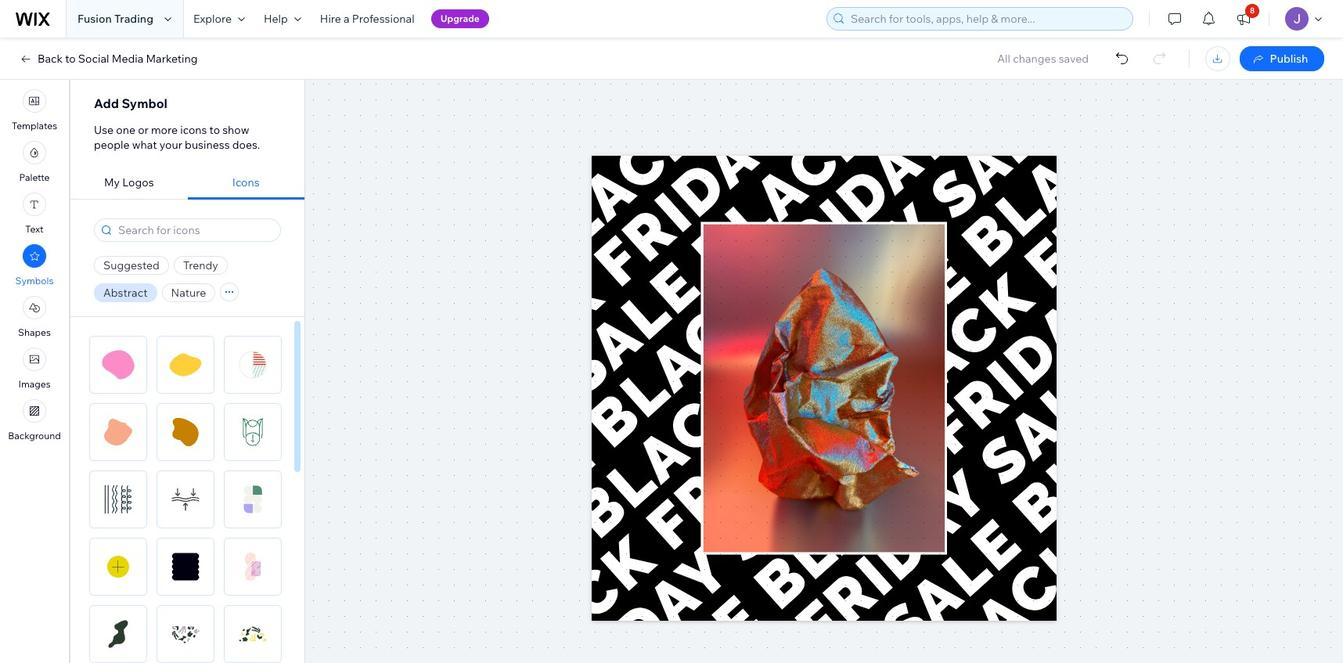 Task type: locate. For each thing, give the bounding box(es) containing it.
or
[[138, 123, 149, 137]]

icons button
[[188, 166, 305, 200]]

logos
[[122, 175, 154, 190]]

upgrade
[[441, 13, 480, 24]]

text button
[[23, 193, 46, 235]]

to right back
[[65, 52, 76, 66]]

my logos button
[[70, 166, 188, 200]]

show
[[223, 123, 249, 137]]

to up business
[[210, 123, 220, 137]]

add symbol
[[94, 96, 168, 111]]

help
[[264, 12, 288, 26]]

to inside use one or more icons to show people what your business does.
[[210, 123, 220, 137]]

business
[[185, 138, 230, 152]]

back to social media marketing
[[38, 52, 198, 66]]

0 horizontal spatial to
[[65, 52, 76, 66]]

nature
[[171, 285, 206, 300]]

people
[[94, 138, 130, 152]]

upgrade button
[[431, 9, 489, 28]]

all changes saved
[[998, 52, 1089, 66]]

my
[[104, 175, 120, 190]]

symbols button
[[15, 244, 54, 287]]

templates button
[[12, 89, 57, 132]]

fusion trading
[[78, 12, 154, 26]]

a
[[344, 12, 350, 26]]

background
[[8, 430, 61, 442]]

background button
[[8, 399, 61, 442]]

to
[[65, 52, 76, 66], [210, 123, 220, 137]]

suggested
[[103, 258, 160, 273]]

publish button
[[1240, 46, 1325, 71]]

trendy
[[183, 258, 218, 273]]

fusion
[[78, 12, 112, 26]]

saved
[[1059, 52, 1089, 66]]

add
[[94, 96, 119, 111]]

shapes
[[18, 327, 51, 338]]

does.
[[232, 138, 260, 152]]

abstract
[[103, 285, 148, 300]]

images button
[[18, 348, 51, 390]]

symbol
[[122, 96, 168, 111]]

one
[[116, 123, 135, 137]]

templates
[[12, 120, 57, 132]]

media
[[112, 52, 144, 66]]

menu
[[0, 85, 69, 446]]

palette
[[19, 172, 50, 183]]

1 vertical spatial to
[[210, 123, 220, 137]]

trading
[[114, 12, 154, 26]]

images
[[18, 378, 51, 390]]

changes
[[1014, 52, 1057, 66]]

more
[[151, 123, 178, 137]]

1 horizontal spatial to
[[210, 123, 220, 137]]

Search for tools, apps, help & more... field
[[847, 8, 1128, 30]]

what
[[132, 138, 157, 152]]

tab list
[[70, 166, 305, 200]]

hire a professional
[[320, 12, 415, 26]]



Task type: vqa. For each thing, say whether or not it's contained in the screenshot.
Filter payments
no



Task type: describe. For each thing, give the bounding box(es) containing it.
8
[[1251, 5, 1256, 16]]

explore
[[193, 12, 232, 26]]

my logos
[[104, 175, 154, 190]]

your
[[160, 138, 182, 152]]

marketing
[[146, 52, 198, 66]]

menu containing templates
[[0, 85, 69, 446]]

back to social media marketing button
[[19, 52, 198, 66]]

publish
[[1271, 52, 1309, 66]]

Search for icons field
[[114, 219, 276, 241]]

all
[[998, 52, 1011, 66]]

social
[[78, 52, 109, 66]]

text
[[25, 223, 44, 235]]

use
[[94, 123, 114, 137]]

symbols
[[15, 275, 54, 287]]

8 button
[[1227, 0, 1262, 38]]

icons
[[232, 175, 260, 190]]

0 vertical spatial to
[[65, 52, 76, 66]]

use one or more icons to show people what your business does.
[[94, 123, 260, 152]]

hire
[[320, 12, 341, 26]]

tab list containing my logos
[[70, 166, 305, 200]]

icons
[[180, 123, 207, 137]]

palette button
[[19, 141, 50, 183]]

back
[[38, 52, 63, 66]]

professional
[[352, 12, 415, 26]]

hire a professional link
[[311, 0, 424, 38]]

help button
[[254, 0, 311, 38]]

shapes button
[[18, 296, 51, 338]]



